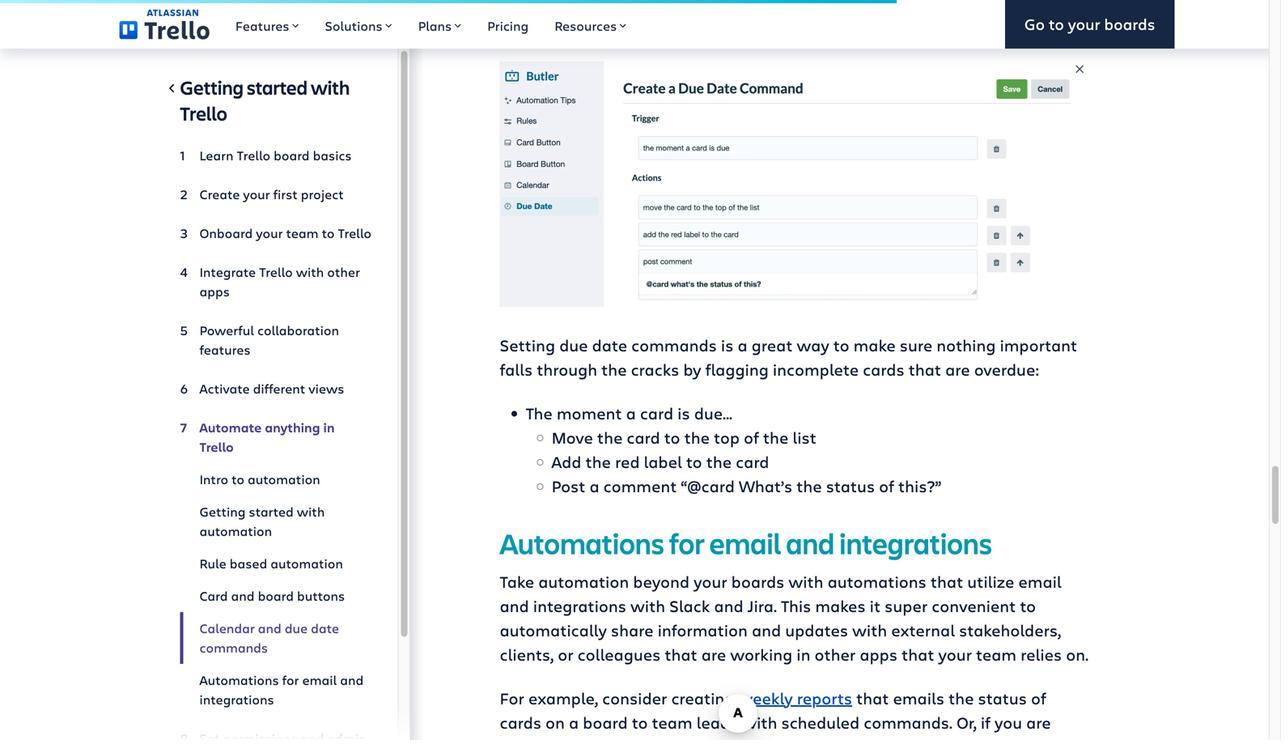 Task type: vqa. For each thing, say whether or not it's contained in the screenshot.
CULTURE to the top
no



Task type: locate. For each thing, give the bounding box(es) containing it.
getting up learn
[[180, 74, 244, 100]]

card up red in the left of the page
[[627, 426, 660, 448]]

automatically inside that emails the status of cards on a board to team leads with scheduled commands. or, if you are working with external stakeholders, set up a rule that automatically emai
[[915, 735, 1023, 740]]

features
[[236, 17, 289, 34]]

trello
[[180, 100, 227, 126], [237, 147, 270, 164], [338, 224, 372, 242], [259, 263, 293, 281], [200, 438, 234, 455]]

1 vertical spatial cards
[[500, 711, 542, 733]]

with down intro to automation link
[[297, 503, 325, 520]]

is for a
[[721, 334, 734, 356]]

of inside that emails the status of cards on a board to team leads with scheduled commands. or, if you are working with external stakeholders, set up a rule that automatically emai
[[1031, 687, 1047, 709]]

with down solutions
[[311, 74, 350, 100]]

of down the relies
[[1031, 687, 1047, 709]]

1 horizontal spatial commands
[[632, 334, 717, 356]]

to inside setting due date commands is a great way to make sure nothing important falls through the cracks by flagging incomplete cards that are overdue:
[[834, 334, 850, 356]]

other down updates
[[815, 643, 856, 665]]

powerful collaboration features link
[[180, 314, 372, 366]]

if
[[981, 711, 991, 733]]

0 horizontal spatial apps
[[200, 283, 230, 300]]

with down "onboard your team to trello"
[[296, 263, 324, 281]]

working down on
[[500, 735, 562, 740]]

to inside intro to automation link
[[232, 470, 245, 488]]

cards
[[863, 358, 905, 380], [500, 711, 542, 733]]

1 vertical spatial commands
[[200, 639, 268, 656]]

1 horizontal spatial cards
[[863, 358, 905, 380]]

that down sure
[[909, 358, 942, 380]]

integrations up automations
[[840, 524, 993, 562]]

automations for automations for email and integrations
[[200, 671, 279, 689]]

intro
[[200, 470, 228, 488]]

date
[[592, 334, 628, 356], [311, 619, 339, 637]]

1 horizontal spatial is
[[721, 334, 734, 356]]

0 vertical spatial status
[[826, 475, 875, 497]]

email for automations for email and integrations take automation beyond your boards with automations that utilize email and integrations with slack and jira. this makes it super convenient to automatically share information and updates with external stakeholders, clients, or colleagues that are working in other apps that your team relies on.
[[710, 524, 782, 562]]

1 horizontal spatial email
[[710, 524, 782, 562]]

1 horizontal spatial date
[[592, 334, 628, 356]]

0 vertical spatial working
[[731, 643, 793, 665]]

getting inside getting started with trello
[[180, 74, 244, 100]]

2 vertical spatial are
[[1027, 711, 1051, 733]]

1 horizontal spatial status
[[978, 687, 1027, 709]]

automatically up or
[[500, 619, 607, 641]]

status inside that emails the status of cards on a board to team leads with scheduled commands. or, if you are working with external stakeholders, set up a rule that automatically emai
[[978, 687, 1027, 709]]

of left this?"
[[879, 475, 895, 497]]

a inside setting due date commands is a great way to make sure nothing important falls through the cracks by flagging incomplete cards that are overdue:
[[738, 334, 748, 356]]

overdue:
[[975, 358, 1040, 380]]

email down calendar and due date commands link
[[302, 671, 337, 689]]

features button
[[223, 0, 312, 49]]

due up the through
[[560, 334, 588, 356]]

commands down calendar
[[200, 639, 268, 656]]

trello inside onboard your team to trello link
[[338, 224, 372, 242]]

to inside automations for email and integrations take automation beyond your boards with automations that utilize email and integrations with slack and jira. this makes it super convenient to automatically share information and updates with external stakeholders, clients, or colleagues that are working in other apps that your team relies on.
[[1020, 595, 1036, 616]]

0 horizontal spatial commands
[[200, 639, 268, 656]]

email inside automations for email and integrations
[[302, 671, 337, 689]]

1 vertical spatial other
[[815, 643, 856, 665]]

or,
[[957, 711, 977, 733]]

1 horizontal spatial of
[[879, 475, 895, 497]]

in down updates
[[797, 643, 811, 665]]

apps inside automations for email and integrations take automation beyond your boards with automations that utilize email and integrations with slack and jira. this makes it super convenient to automatically share information and updates with external stakeholders, clients, or colleagues that are working in other apps that your team relies on.
[[860, 643, 898, 665]]

activate different views link
[[180, 372, 372, 405]]

stakeholders, up the relies
[[959, 619, 1062, 641]]

1 vertical spatial stakeholders,
[[673, 735, 775, 740]]

1 vertical spatial status
[[978, 687, 1027, 709]]

trello up learn
[[180, 100, 227, 126]]

0 vertical spatial date
[[592, 334, 628, 356]]

2 horizontal spatial email
[[1019, 570, 1062, 592]]

2 horizontal spatial team
[[976, 643, 1017, 665]]

2 vertical spatial card
[[736, 450, 770, 472]]

plans
[[418, 17, 452, 34]]

started for automation
[[249, 503, 294, 520]]

trello down the project
[[338, 224, 372, 242]]

label
[[644, 450, 682, 472]]

external down "consider"
[[605, 735, 669, 740]]

are down information
[[702, 643, 726, 665]]

basics
[[313, 147, 352, 164]]

a right up
[[831, 735, 841, 740]]

0 horizontal spatial boards
[[732, 570, 785, 592]]

0 horizontal spatial in
[[323, 419, 335, 436]]

2 horizontal spatial of
[[1031, 687, 1047, 709]]

due inside setting due date commands is a great way to make sure nothing important falls through the cracks by flagging incomplete cards that are overdue:
[[560, 334, 588, 356]]

stakeholders,
[[959, 619, 1062, 641], [673, 735, 775, 740]]

1 vertical spatial started
[[249, 503, 294, 520]]

0 vertical spatial started
[[247, 74, 308, 100]]

1 vertical spatial integrations
[[533, 595, 627, 616]]

to
[[1049, 13, 1065, 34], [322, 224, 335, 242], [834, 334, 850, 356], [664, 426, 681, 448], [686, 450, 702, 472], [232, 470, 245, 488], [1020, 595, 1036, 616], [632, 711, 648, 733]]

status left this?"
[[826, 475, 875, 497]]

1 vertical spatial getting
[[200, 503, 246, 520]]

0 vertical spatial external
[[892, 619, 955, 641]]

integrations inside automations for email and integrations
[[200, 691, 274, 708]]

card down cracks
[[640, 402, 674, 424]]

1 horizontal spatial boards
[[1105, 13, 1156, 34]]

you
[[995, 711, 1023, 733]]

are down 'nothing'
[[946, 358, 970, 380]]

intro to automation
[[200, 470, 320, 488]]

0 vertical spatial is
[[721, 334, 734, 356]]

1 vertical spatial due
[[285, 619, 308, 637]]

1 horizontal spatial integrations
[[533, 595, 627, 616]]

0 horizontal spatial date
[[311, 619, 339, 637]]

0 vertical spatial for
[[669, 524, 705, 562]]

automations for email and integrations link
[[180, 664, 372, 716]]

to up label
[[664, 426, 681, 448]]

to up "@card
[[686, 450, 702, 472]]

with down beyond
[[631, 595, 666, 616]]

0 horizontal spatial email
[[302, 671, 337, 689]]

external
[[892, 619, 955, 641], [605, 735, 669, 740]]

that
[[909, 358, 942, 380], [931, 570, 964, 592], [665, 643, 698, 665], [902, 643, 935, 665], [857, 687, 889, 709], [879, 735, 911, 740]]

0 horizontal spatial are
[[702, 643, 726, 665]]

1 vertical spatial is
[[678, 402, 690, 424]]

1 vertical spatial external
[[605, 735, 669, 740]]

of right top
[[744, 426, 759, 448]]

for for automations for email and integrations
[[282, 671, 299, 689]]

stakeholders, down leads
[[673, 735, 775, 740]]

started
[[247, 74, 308, 100], [249, 503, 294, 520]]

other down "onboard your team to trello"
[[327, 263, 360, 281]]

in inside automate anything in trello
[[323, 419, 335, 436]]

1 vertical spatial team
[[976, 643, 1017, 665]]

trello inside "learn trello board basics" link
[[237, 147, 270, 164]]

started inside getting started with trello
[[247, 74, 308, 100]]

cards inside that emails the status of cards on a board to team leads with scheduled commands. or, if you are working with external stakeholders, set up a rule that automatically emai
[[500, 711, 542, 733]]

is inside setting due date commands is a great way to make sure nothing important falls through the cracks by flagging incomplete cards that are overdue:
[[721, 334, 734, 356]]

to right "way"
[[834, 334, 850, 356]]

getting inside getting started with automation
[[200, 503, 246, 520]]

1 horizontal spatial stakeholders,
[[959, 619, 1062, 641]]

board up first
[[274, 147, 310, 164]]

move
[[552, 426, 593, 448]]

to right intro
[[232, 470, 245, 488]]

0 vertical spatial are
[[946, 358, 970, 380]]

and
[[786, 524, 835, 562], [231, 587, 255, 604], [500, 595, 529, 616], [714, 595, 744, 616], [752, 619, 781, 641], [258, 619, 282, 637], [340, 671, 364, 689]]

0 vertical spatial automatically
[[500, 619, 607, 641]]

apps down integrate
[[200, 283, 230, 300]]

0 horizontal spatial integrations
[[200, 691, 274, 708]]

incomplete
[[773, 358, 859, 380]]

0 horizontal spatial for
[[282, 671, 299, 689]]

0 horizontal spatial team
[[286, 224, 319, 242]]

0 horizontal spatial due
[[285, 619, 308, 637]]

1 vertical spatial are
[[702, 643, 726, 665]]

trello inside getting started with trello
[[180, 100, 227, 126]]

great
[[752, 334, 793, 356]]

1 vertical spatial board
[[258, 587, 294, 604]]

2 horizontal spatial are
[[1027, 711, 1051, 733]]

integrate
[[200, 263, 256, 281]]

working inside that emails the status of cards on a board to team leads with scheduled commands. or, if you are working with external stakeholders, set up a rule that automatically emai
[[500, 735, 562, 740]]

0 horizontal spatial external
[[605, 735, 669, 740]]

the up or,
[[949, 687, 974, 709]]

take
[[500, 570, 534, 592]]

1 horizontal spatial team
[[652, 711, 693, 733]]

calendar and due date commands link
[[180, 612, 372, 664]]

2 vertical spatial of
[[1031, 687, 1047, 709]]

1 vertical spatial in
[[797, 643, 811, 665]]

for inside automations for email and integrations take automation beyond your boards with automations that utilize email and integrations with slack and jira. this makes it super convenient to automatically share information and updates with external stakeholders, clients, or colleagues that are working in other apps that your team relies on.
[[669, 524, 705, 562]]

board inside that emails the status of cards on a board to team leads with scheduled commands. or, if you are working with external stakeholders, set up a rule that automatically emai
[[583, 711, 628, 733]]

your down create your first project
[[256, 224, 283, 242]]

0 vertical spatial integrations
[[840, 524, 993, 562]]

atlassian trello image
[[119, 9, 210, 39]]

moment
[[557, 402, 622, 424]]

1 horizontal spatial apps
[[860, 643, 898, 665]]

team left the relies
[[976, 643, 1017, 665]]

create your first project
[[200, 185, 344, 203]]

board for buttons
[[258, 587, 294, 604]]

integrations for automations for email and integrations take automation beyond your boards with automations that utilize email and integrations with slack and jira. this makes it super convenient to automatically share information and updates with external stakeholders, clients, or colleagues that are working in other apps that your team relies on.
[[840, 524, 993, 562]]

1 vertical spatial for
[[282, 671, 299, 689]]

status up you
[[978, 687, 1027, 709]]

to inside that emails the status of cards on a board to team leads with scheduled commands. or, if you are working with external stakeholders, set up a rule that automatically emai
[[632, 711, 648, 733]]

1 vertical spatial boards
[[732, 570, 785, 592]]

with inside getting started with automation
[[297, 503, 325, 520]]

automation right take
[[539, 570, 629, 592]]

1 horizontal spatial for
[[669, 524, 705, 562]]

trello down onboard your team to trello link
[[259, 263, 293, 281]]

way
[[797, 334, 830, 356]]

0 horizontal spatial automations
[[200, 671, 279, 689]]

started for trello
[[247, 74, 308, 100]]

date up the through
[[592, 334, 628, 356]]

1 horizontal spatial in
[[797, 643, 811, 665]]

integrations
[[840, 524, 993, 562], [533, 595, 627, 616], [200, 691, 274, 708]]

are right you
[[1027, 711, 1051, 733]]

getting for automation
[[200, 503, 246, 520]]

1 vertical spatial date
[[311, 619, 339, 637]]

buttons
[[297, 587, 345, 604]]

with up this
[[789, 570, 824, 592]]

different
[[253, 380, 305, 397]]

0 vertical spatial stakeholders,
[[959, 619, 1062, 641]]

integrations up or
[[533, 595, 627, 616]]

0 vertical spatial email
[[710, 524, 782, 562]]

0 vertical spatial in
[[323, 419, 335, 436]]

1 horizontal spatial are
[[946, 358, 970, 380]]

of
[[744, 426, 759, 448], [879, 475, 895, 497], [1031, 687, 1047, 709]]

0 horizontal spatial stakeholders,
[[673, 735, 775, 740]]

2 vertical spatial board
[[583, 711, 628, 733]]

1 horizontal spatial automations
[[500, 524, 665, 562]]

1 vertical spatial automatically
[[915, 735, 1023, 740]]

date down buttons
[[311, 619, 339, 637]]

card and board buttons link
[[180, 580, 372, 612]]

the left red in the left of the page
[[586, 450, 611, 472]]

1 vertical spatial working
[[500, 735, 562, 740]]

0 horizontal spatial automatically
[[500, 619, 607, 641]]

automation
[[248, 470, 320, 488], [200, 522, 272, 540], [271, 555, 343, 572], [539, 570, 629, 592]]

up
[[808, 735, 827, 740]]

is inside the moment a card is due... move the card to the top of the list add the red label to the card post a comment "@card what's the status of this?"
[[678, 402, 690, 424]]

to right go
[[1049, 13, 1065, 34]]

stakeholders, inside that emails the status of cards on a board to team leads with scheduled commands. or, if you are working with external stakeholders, set up a rule that automatically emai
[[673, 735, 775, 740]]

comment
[[604, 475, 677, 497]]

boards inside automations for email and integrations take automation beyond your boards with automations that utilize email and integrations with slack and jira. this makes it super convenient to automatically share information and updates with external stakeholders, clients, or colleagues that are working in other apps that your team relies on.
[[732, 570, 785, 592]]

automations for email and integrations
[[200, 671, 364, 708]]

0 vertical spatial cards
[[863, 358, 905, 380]]

in right anything
[[323, 419, 335, 436]]

automatically inside automations for email and integrations take automation beyond your boards with automations that utilize email and integrations with slack and jira. this makes it super convenient to automatically share information and updates with external stakeholders, clients, or colleagues that are working in other apps that your team relies on.
[[500, 619, 607, 641]]

started down features
[[247, 74, 308, 100]]

commands up by
[[632, 334, 717, 356]]

utilize
[[968, 570, 1015, 592]]

is up flagging
[[721, 334, 734, 356]]

integrations down calendar and due date commands
[[200, 691, 274, 708]]

top
[[714, 426, 740, 448]]

due down card and board buttons link
[[285, 619, 308, 637]]

in
[[323, 419, 335, 436], [797, 643, 811, 665]]

makes
[[816, 595, 866, 616]]

boards
[[1105, 13, 1156, 34], [732, 570, 785, 592]]

are inside setting due date commands is a great way to make sure nothing important falls through the cracks by flagging incomplete cards that are overdue:
[[946, 358, 970, 380]]

with inside getting started with trello
[[311, 74, 350, 100]]

trello down automate
[[200, 438, 234, 455]]

are inside that emails the status of cards on a board to team leads with scheduled commands. or, if you are working with external stakeholders, set up a rule that automatically emai
[[1027, 711, 1051, 733]]

automations inside automations for email and integrations take automation beyond your boards with automations that utilize email and integrations with slack and jira. this makes it super convenient to automatically share information and updates with external stakeholders, clients, or colleagues that are working in other apps that your team relies on.
[[500, 524, 665, 562]]

flagging
[[706, 358, 769, 380]]

automations down calendar and due date commands
[[200, 671, 279, 689]]

0 horizontal spatial cards
[[500, 711, 542, 733]]

with
[[311, 74, 350, 100], [296, 263, 324, 281], [297, 503, 325, 520], [789, 570, 824, 592], [631, 595, 666, 616], [853, 619, 888, 641], [743, 711, 778, 733], [566, 735, 601, 740]]

automations down post
[[500, 524, 665, 562]]

0 horizontal spatial status
[[826, 475, 875, 497]]

card up what's
[[736, 450, 770, 472]]

the left cracks
[[602, 358, 627, 380]]

team down for example, consider creating weekly reports
[[652, 711, 693, 733]]

0 vertical spatial apps
[[200, 283, 230, 300]]

are
[[946, 358, 970, 380], [702, 643, 726, 665], [1027, 711, 1051, 733]]

for example, consider creating weekly reports
[[500, 687, 853, 709]]

with down weekly
[[743, 711, 778, 733]]

1 horizontal spatial due
[[560, 334, 588, 356]]

your
[[1069, 13, 1101, 34], [243, 185, 270, 203], [256, 224, 283, 242], [694, 570, 728, 592], [939, 643, 972, 665]]

2 vertical spatial email
[[302, 671, 337, 689]]

started down intro to automation link
[[249, 503, 294, 520]]

getting down intro
[[200, 503, 246, 520]]

to down the project
[[322, 224, 335, 242]]

a
[[738, 334, 748, 356], [626, 402, 636, 424], [590, 475, 600, 497], [569, 711, 579, 733], [831, 735, 841, 740]]

commands inside setting due date commands is a great way to make sure nothing important falls through the cracks by flagging incomplete cards that are overdue:
[[632, 334, 717, 356]]

for inside automations for email and integrations
[[282, 671, 299, 689]]

to up the relies
[[1020, 595, 1036, 616]]

beyond
[[633, 570, 690, 592]]

working up weekly
[[731, 643, 793, 665]]

1 horizontal spatial other
[[815, 643, 856, 665]]

cards down make
[[863, 358, 905, 380]]

learn
[[200, 147, 234, 164]]

automations for automations for email and integrations take automation beyond your boards with automations that utilize email and integrations with slack and jira. this makes it super convenient to automatically share information and updates with external stakeholders, clients, or colleagues that are working in other apps that your team relies on.
[[500, 524, 665, 562]]

for down calendar and due date commands link
[[282, 671, 299, 689]]

that up the emails
[[902, 643, 935, 665]]

automations
[[500, 524, 665, 562], [200, 671, 279, 689]]

0 vertical spatial board
[[274, 147, 310, 164]]

2 horizontal spatial integrations
[[840, 524, 993, 562]]

0 vertical spatial of
[[744, 426, 759, 448]]

working
[[731, 643, 793, 665], [500, 735, 562, 740]]

this?"
[[899, 475, 942, 497]]

0 horizontal spatial is
[[678, 402, 690, 424]]

it
[[870, 595, 881, 616]]

to down "consider"
[[632, 711, 648, 733]]

1 vertical spatial automations
[[200, 671, 279, 689]]

external inside automations for email and integrations take automation beyond your boards with automations that utilize email and integrations with slack and jira. this makes it super convenient to automatically share information and updates with external stakeholders, clients, or colleagues that are working in other apps that your team relies on.
[[892, 619, 955, 641]]

0 vertical spatial commands
[[632, 334, 717, 356]]

cards inside setting due date commands is a great way to make sure nothing important falls through the cracks by flagging incomplete cards that are overdue:
[[863, 358, 905, 380]]

automatically
[[500, 619, 607, 641], [915, 735, 1023, 740]]

1 vertical spatial apps
[[860, 643, 898, 665]]

slack
[[670, 595, 710, 616]]

trello right learn
[[237, 147, 270, 164]]

automations inside automations for email and integrations
[[200, 671, 279, 689]]

status
[[826, 475, 875, 497], [978, 687, 1027, 709]]

0 vertical spatial due
[[560, 334, 588, 356]]

board down "consider"
[[583, 711, 628, 733]]

1 horizontal spatial automatically
[[915, 735, 1023, 740]]

automatically down or,
[[915, 735, 1023, 740]]

email right utilize
[[1019, 570, 1062, 592]]

date inside calendar and due date commands
[[311, 619, 339, 637]]

1 horizontal spatial working
[[731, 643, 793, 665]]

1 horizontal spatial external
[[892, 619, 955, 641]]

1 vertical spatial card
[[627, 426, 660, 448]]

a up flagging
[[738, 334, 748, 356]]

automation down automate anything in trello link
[[248, 470, 320, 488]]

team down first
[[286, 224, 319, 242]]

is left "due..."
[[678, 402, 690, 424]]

the inside setting due date commands is a great way to make sure nothing important falls through the cracks by flagging incomplete cards that are overdue:
[[602, 358, 627, 380]]

apps down 'it'
[[860, 643, 898, 665]]

1 vertical spatial email
[[1019, 570, 1062, 592]]

due
[[560, 334, 588, 356], [285, 619, 308, 637]]

2 vertical spatial integrations
[[200, 691, 274, 708]]

started inside getting started with automation
[[249, 503, 294, 520]]

external down super
[[892, 619, 955, 641]]

for up beyond
[[669, 524, 705, 562]]

0 horizontal spatial working
[[500, 735, 562, 740]]

0 vertical spatial boards
[[1105, 13, 1156, 34]]

based
[[230, 555, 267, 572]]

0 horizontal spatial other
[[327, 263, 360, 281]]

other
[[327, 263, 360, 281], [815, 643, 856, 665]]

pricing
[[487, 17, 529, 34]]

super
[[885, 595, 928, 616]]



Task type: describe. For each thing, give the bounding box(es) containing it.
getting started with automation link
[[180, 495, 372, 547]]

project
[[301, 185, 344, 203]]

reports
[[797, 687, 853, 709]]

"@card
[[681, 475, 735, 497]]

on
[[546, 711, 565, 733]]

with down example,
[[566, 735, 601, 740]]

onboard your team to trello
[[200, 224, 372, 242]]

information
[[658, 619, 748, 641]]

a right moment
[[626, 402, 636, 424]]

go
[[1025, 13, 1045, 34]]

for
[[500, 687, 525, 709]]

board for basics
[[274, 147, 310, 164]]

red
[[615, 450, 640, 472]]

go to your boards
[[1025, 13, 1156, 34]]

colleagues
[[578, 643, 661, 665]]

automate
[[200, 419, 262, 436]]

your left first
[[243, 185, 270, 203]]

card
[[200, 587, 228, 604]]

with down 'it'
[[853, 619, 888, 641]]

that up convenient
[[931, 570, 964, 592]]

that emails the status of cards on a board to team leads with scheduled commands. or, if you are working with external stakeholders, set up a rule that automatically emai
[[500, 687, 1078, 740]]

cracks
[[631, 358, 680, 380]]

integrate trello with other apps link
[[180, 256, 372, 308]]

falls
[[500, 358, 533, 380]]

resources button
[[542, 0, 640, 49]]

page progress progress bar
[[0, 0, 897, 3]]

that down commands.
[[879, 735, 911, 740]]

other inside automations for email and integrations take automation beyond your boards with automations that utilize email and integrations with slack and jira. this makes it super convenient to automatically share information and updates with external stakeholders, clients, or colleagues that are working in other apps that your team relies on.
[[815, 643, 856, 665]]

integrate trello with other apps
[[200, 263, 360, 300]]

weekly
[[739, 687, 793, 709]]

to inside go to your boards link
[[1049, 13, 1065, 34]]

calendar
[[200, 619, 255, 637]]

due...
[[694, 402, 733, 424]]

onboard
[[200, 224, 253, 242]]

getting started with trello
[[180, 74, 350, 126]]

resources
[[555, 17, 617, 34]]

by
[[684, 358, 702, 380]]

rule based automation link
[[180, 547, 372, 580]]

team inside that emails the status of cards on a board to team leads with scheduled commands. or, if you are working with external stakeholders, set up a rule that automatically emai
[[652, 711, 693, 733]]

getting for trello
[[180, 74, 244, 100]]

on.
[[1066, 643, 1089, 665]]

0 vertical spatial team
[[286, 224, 319, 242]]

boards inside go to your boards link
[[1105, 13, 1156, 34]]

that inside setting due date commands is a great way to make sure nothing important falls through the cracks by flagging incomplete cards that are overdue:
[[909, 358, 942, 380]]

a right post
[[590, 475, 600, 497]]

example,
[[529, 687, 598, 709]]

updates
[[786, 619, 849, 641]]

other inside integrate trello with other apps
[[327, 263, 360, 281]]

email for automations for email and integrations
[[302, 671, 337, 689]]

go to your boards link
[[1005, 0, 1175, 49]]

a right on
[[569, 711, 579, 733]]

commands inside calendar and due date commands
[[200, 639, 268, 656]]

onboard your team to trello link
[[180, 217, 372, 249]]

rule based automation
[[200, 555, 343, 572]]

learn trello board basics link
[[180, 139, 372, 172]]

1 vertical spatial of
[[879, 475, 895, 497]]

getting started with trello link
[[180, 74, 372, 133]]

features
[[200, 341, 251, 358]]

is for due...
[[678, 402, 690, 424]]

anything
[[265, 419, 320, 436]]

your right go
[[1069, 13, 1101, 34]]

activate different views
[[200, 380, 344, 397]]

collaboration
[[257, 321, 339, 339]]

set
[[779, 735, 803, 740]]

that down information
[[665, 643, 698, 665]]

and inside calendar and due date commands
[[258, 619, 282, 637]]

views
[[309, 380, 344, 397]]

setting
[[500, 334, 555, 356]]

automations
[[828, 570, 927, 592]]

through
[[537, 358, 598, 380]]

automate anything in trello
[[200, 419, 335, 455]]

working inside automations for email and integrations take automation beyond your boards with automations that utilize email and integrations with slack and jira. this makes it super convenient to automatically share information and updates with external stakeholders, clients, or colleagues that are working in other apps that your team relies on.
[[731, 643, 793, 665]]

make
[[854, 334, 896, 356]]

automations for email and integrations take automation beyond your boards with automations that utilize email and integrations with slack and jira. this makes it super convenient to automatically share information and updates with external stakeholders, clients, or colleagues that are working in other apps that your team relies on.
[[500, 524, 1089, 665]]

plans button
[[405, 0, 475, 49]]

the moment a card is due... move the card to the top of the list add the red label to the card post a comment "@card what's the status of this?"
[[526, 402, 942, 497]]

setting due date commands is a great way to make sure nothing important falls through the cracks by flagging incomplete cards that are overdue:
[[500, 334, 1078, 380]]

integrations for automations for email and integrations
[[200, 691, 274, 708]]

your up slack
[[694, 570, 728, 592]]

or
[[558, 643, 574, 665]]

scheduled
[[782, 711, 860, 733]]

create your first project link
[[180, 178, 372, 211]]

status inside the moment a card is due... move the card to the top of the list add the red label to the card post a comment "@card what's the status of this?"
[[826, 475, 875, 497]]

automation inside getting started with automation
[[200, 522, 272, 540]]

create
[[200, 185, 240, 203]]

automation inside automations for email and integrations take automation beyond your boards with automations that utilize email and integrations with slack and jira. this makes it super convenient to automatically share information and updates with external stakeholders, clients, or colleagues that are working in other apps that your team relies on.
[[539, 570, 629, 592]]

solutions button
[[312, 0, 405, 49]]

that up rule
[[857, 687, 889, 709]]

for for automations for email and integrations take automation beyond your boards with automations that utilize email and integrations with slack and jira. this makes it super convenient to automatically share information and updates with external stakeholders, clients, or colleagues that are working in other apps that your team relies on.
[[669, 524, 705, 562]]

jira.
[[748, 595, 777, 616]]

are inside automations for email and integrations take automation beyond your boards with automations that utilize email and integrations with slack and jira. this makes it super convenient to automatically share information and updates with external stakeholders, clients, or colleagues that are working in other apps that your team relies on.
[[702, 643, 726, 665]]

an image showing how to schedule automation by creating a due date command image
[[500, 62, 1089, 307]]

the down top
[[707, 450, 732, 472]]

rule
[[200, 555, 226, 572]]

leads
[[697, 711, 739, 733]]

team inside automations for email and integrations take automation beyond your boards with automations that utilize email and integrations with slack and jira. this makes it super convenient to automatically share information and updates with external stakeholders, clients, or colleagues that are working in other apps that your team relies on.
[[976, 643, 1017, 665]]

the up red in the left of the page
[[597, 426, 623, 448]]

intro to automation link
[[180, 463, 372, 495]]

card and board buttons
[[200, 587, 345, 604]]

the inside that emails the status of cards on a board to team leads with scheduled commands. or, if you are working with external stakeholders, set up a rule that automatically emai
[[949, 687, 974, 709]]

trello inside automate anything in trello
[[200, 438, 234, 455]]

and inside automations for email and integrations
[[340, 671, 364, 689]]

calendar and due date commands
[[200, 619, 339, 656]]

in inside automations for email and integrations take automation beyond your boards with automations that utilize email and integrations with slack and jira. this makes it super convenient to automatically share information and updates with external stakeholders, clients, or colleagues that are working in other apps that your team relies on.
[[797, 643, 811, 665]]

relies
[[1021, 643, 1062, 665]]

0 horizontal spatial of
[[744, 426, 759, 448]]

trello inside integrate trello with other apps
[[259, 263, 293, 281]]

list
[[793, 426, 817, 448]]

emails
[[893, 687, 945, 709]]

learn trello board basics
[[200, 147, 352, 164]]

the right what's
[[797, 475, 822, 497]]

consider
[[602, 687, 667, 709]]

to inside onboard your team to trello link
[[322, 224, 335, 242]]

external inside that emails the status of cards on a board to team leads with scheduled commands. or, if you are working with external stakeholders, set up a rule that automatically emai
[[605, 735, 669, 740]]

apps inside integrate trello with other apps
[[200, 283, 230, 300]]

this
[[781, 595, 812, 616]]

with inside integrate trello with other apps
[[296, 263, 324, 281]]

creating
[[672, 687, 735, 709]]

add
[[552, 450, 582, 472]]

the down "due..."
[[685, 426, 710, 448]]

date inside setting due date commands is a great way to make sure nothing important falls through the cracks by flagging incomplete cards that are overdue:
[[592, 334, 628, 356]]

automation up buttons
[[271, 555, 343, 572]]

0 vertical spatial card
[[640, 402, 674, 424]]

stakeholders, inside automations for email and integrations take automation beyond your boards with automations that utilize email and integrations with slack and jira. this makes it super convenient to automatically share information and updates with external stakeholders, clients, or colleagues that are working in other apps that your team relies on.
[[959, 619, 1062, 641]]

solutions
[[325, 17, 383, 34]]

powerful
[[200, 321, 254, 339]]

rule
[[845, 735, 874, 740]]

first
[[273, 185, 298, 203]]

the left list
[[763, 426, 789, 448]]

due inside calendar and due date commands
[[285, 619, 308, 637]]

pricing link
[[475, 0, 542, 49]]

your down convenient
[[939, 643, 972, 665]]



